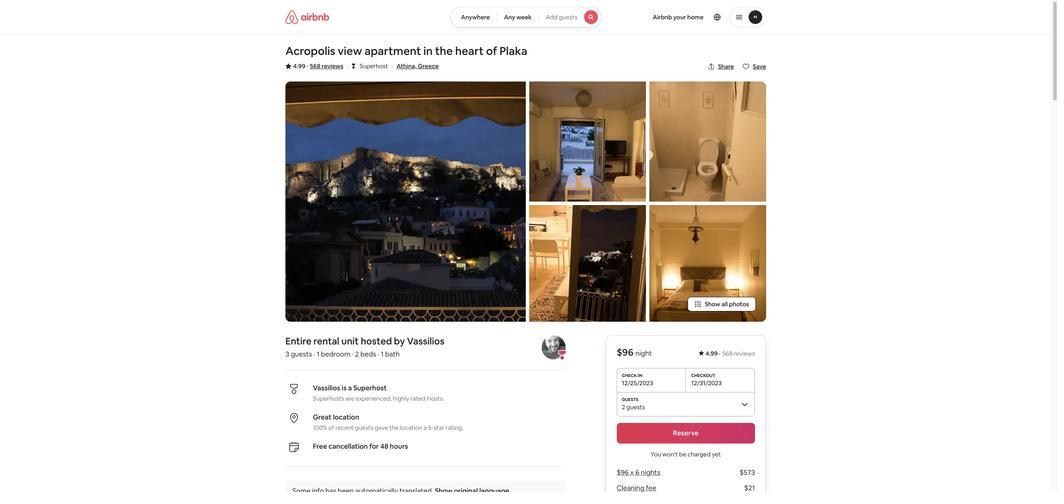 Task type: locate. For each thing, give the bounding box(es) containing it.
airbnb your home
[[653, 13, 704, 21]]

0 vertical spatial $96
[[617, 347, 634, 359]]

1 horizontal spatial reviews
[[735, 350, 756, 358]]

1 horizontal spatial a
[[424, 424, 427, 432]]

home
[[688, 13, 704, 21]]

recent
[[336, 424, 354, 432]]

4.99 down acropolis
[[293, 62, 306, 70]]

2 left beds
[[355, 350, 359, 359]]

a inside vassilios is a superhost superhosts are experienced, highly rated hosts.
[[348, 384, 352, 393]]

any
[[504, 13, 516, 21]]

view
[[338, 44, 362, 58]]

· up 12/31/2023
[[720, 350, 721, 358]]

1 horizontal spatial 568
[[723, 350, 733, 358]]

you
[[651, 451, 662, 459]]

the view from the balcony ! image
[[286, 82, 526, 322]]

great
[[313, 413, 332, 422]]

a
[[348, 384, 352, 393], [424, 424, 427, 432]]

12/31/2023
[[692, 380, 722, 387]]

free cancellation for 48 hours
[[313, 442, 408, 451]]

add
[[546, 13, 558, 21]]

· athina, greece
[[392, 62, 439, 71]]

1 vertical spatial $96
[[617, 469, 629, 478]]

highly
[[393, 395, 410, 403]]

1 horizontal spatial 1
[[381, 350, 384, 359]]

$96 left night
[[617, 347, 634, 359]]

none search field containing anywhere
[[451, 7, 602, 27]]

apartment
[[365, 44, 421, 58]]

vassilios is a superhost. learn more about vassilios. image
[[542, 336, 566, 360], [542, 336, 566, 360]]

a right is
[[348, 384, 352, 393]]

1 left bath
[[381, 350, 384, 359]]

0 horizontal spatial reviews
[[322, 62, 344, 70]]

1 vertical spatial 4.99 · 568 reviews
[[706, 350, 756, 358]]

568
[[310, 62, 321, 70], [723, 350, 733, 358]]

0 horizontal spatial 2
[[355, 350, 359, 359]]

guests
[[559, 13, 578, 21], [291, 350, 312, 359], [627, 404, 646, 412], [355, 424, 374, 432]]

a left 5-
[[424, 424, 427, 432]]

superhost right 󰀃
[[360, 62, 388, 70]]

the
[[435, 44, 453, 58], [390, 424, 399, 432]]

0 vertical spatial a
[[348, 384, 352, 393]]

2 down '12/25/2023'
[[622, 404, 626, 412]]

athina, greece button
[[397, 61, 439, 71]]

1 down rental
[[317, 350, 320, 359]]

0 horizontal spatial the
[[390, 424, 399, 432]]

1 vertical spatial of
[[329, 424, 334, 432]]

$96
[[617, 347, 634, 359], [617, 469, 629, 478]]

superhost
[[360, 62, 388, 70], [354, 384, 387, 393]]

1 horizontal spatial 4.99 · 568 reviews
[[706, 350, 756, 358]]

0 vertical spatial superhost
[[360, 62, 388, 70]]

yet
[[713, 451, 722, 459]]

0 horizontal spatial location
[[333, 413, 359, 422]]

share
[[719, 63, 735, 70]]

heart
[[456, 44, 484, 58]]

·
[[307, 62, 308, 70], [347, 62, 349, 71], [392, 62, 393, 71], [314, 350, 315, 359], [352, 350, 354, 359], [378, 350, 380, 359], [720, 350, 721, 358]]

$96 for $96 x 6 nights
[[617, 469, 629, 478]]

2 $96 from the top
[[617, 469, 629, 478]]

acropolis
[[286, 44, 336, 58]]

1
[[317, 350, 320, 359], [381, 350, 384, 359]]

guests down '12/25/2023'
[[627, 404, 646, 412]]

1 horizontal spatial of
[[486, 44, 498, 58]]

5-
[[428, 424, 434, 432]]

show all photos button
[[688, 297, 757, 312]]

hosts.
[[427, 395, 445, 403]]

1 vertical spatial the
[[390, 424, 399, 432]]

0 vertical spatial the
[[435, 44, 453, 58]]

1 horizontal spatial 4.99
[[706, 350, 718, 358]]

· down unit
[[352, 350, 354, 359]]

0 vertical spatial 568
[[310, 62, 321, 70]]

you won't be charged yet
[[651, 451, 722, 459]]

48
[[381, 442, 389, 451]]

100%
[[313, 424, 327, 432]]

1 horizontal spatial 2
[[622, 404, 626, 412]]

gave
[[375, 424, 388, 432]]

2
[[355, 350, 359, 359], [622, 404, 626, 412]]

1 vertical spatial 4.99
[[706, 350, 718, 358]]

of
[[486, 44, 498, 58], [329, 424, 334, 432]]

4.99 · 568 reviews
[[293, 62, 344, 70], [706, 350, 756, 358]]

unit
[[342, 336, 359, 348]]

anywhere button
[[451, 7, 498, 27]]

bath
[[385, 350, 400, 359]]

athina,
[[397, 62, 417, 70]]

1 horizontal spatial location
[[400, 424, 423, 432]]

won't
[[663, 451, 678, 459]]

acropolis view apartment in the heart of plaka image 5 image
[[650, 205, 767, 322]]

by vassilios
[[394, 336, 445, 348]]

guests inside 'entire rental unit hosted by vassilios 3 guests · 1 bedroom · 2 beds · 1 bath'
[[291, 350, 312, 359]]

the right "in"
[[435, 44, 453, 58]]

1 vertical spatial 568
[[723, 350, 733, 358]]

the living room with the sofa bed. image
[[530, 82, 647, 202]]

of left plaka at the left of page
[[486, 44, 498, 58]]

reserve
[[673, 429, 699, 438]]

$96 night
[[617, 347, 652, 359]]

$96 left x
[[617, 469, 629, 478]]

0 horizontal spatial 1
[[317, 350, 320, 359]]

the right gave
[[390, 424, 399, 432]]

reviews
[[322, 62, 344, 70], [735, 350, 756, 358]]

guests left gave
[[355, 424, 374, 432]]

acropolis view apartment in the heart of plaka image 3 image
[[530, 205, 647, 322]]

0 vertical spatial 2
[[355, 350, 359, 359]]

location left 5-
[[400, 424, 423, 432]]

1 vertical spatial 2
[[622, 404, 626, 412]]

guests down entire on the left
[[291, 350, 312, 359]]

6
[[636, 469, 640, 478]]

of right 100%
[[329, 424, 334, 432]]

0 horizontal spatial 4.99
[[293, 62, 306, 70]]

2 inside popup button
[[622, 404, 626, 412]]

2 inside 'entire rental unit hosted by vassilios 3 guests · 1 bedroom · 2 beds · 1 bath'
[[355, 350, 359, 359]]

2 guests
[[622, 404, 646, 412]]

4.99
[[293, 62, 306, 70], [706, 350, 718, 358]]

your
[[674, 13, 687, 21]]

4.99 up 12/31/2023
[[706, 350, 718, 358]]

location
[[333, 413, 359, 422], [400, 424, 423, 432]]

1 $96 from the top
[[617, 347, 634, 359]]

superhost up the experienced,
[[354, 384, 387, 393]]

1 vertical spatial location
[[400, 424, 423, 432]]

0 horizontal spatial of
[[329, 424, 334, 432]]

1 vertical spatial reviews
[[735, 350, 756, 358]]

4.99 · 568 reviews up 12/31/2023
[[706, 350, 756, 358]]

night
[[636, 349, 652, 358]]

superhosts
[[313, 395, 344, 403]]

0 horizontal spatial a
[[348, 384, 352, 393]]

guests right add
[[559, 13, 578, 21]]

4.99 · 568 reviews down acropolis
[[293, 62, 344, 70]]

None search field
[[451, 7, 602, 27]]

1 vertical spatial a
[[424, 424, 427, 432]]

acropolis view apartment in the heart of plaka
[[286, 44, 528, 58]]

0 vertical spatial location
[[333, 413, 359, 422]]

$96 x 6 nights button
[[617, 469, 661, 478]]

is
[[342, 384, 347, 393]]

0 vertical spatial reviews
[[322, 62, 344, 70]]

· down acropolis
[[307, 62, 308, 70]]

location up recent
[[333, 413, 359, 422]]

be
[[680, 451, 687, 459]]

1 vertical spatial superhost
[[354, 384, 387, 393]]

plaka
[[500, 44, 528, 58]]

0 horizontal spatial 4.99 · 568 reviews
[[293, 62, 344, 70]]

rental
[[314, 336, 340, 348]]



Task type: describe. For each thing, give the bounding box(es) containing it.
entire rental unit hosted by vassilios 3 guests · 1 bedroom · 2 beds · 1 bath
[[286, 336, 445, 359]]

profile element
[[612, 0, 767, 34]]

1 horizontal spatial the
[[435, 44, 453, 58]]

· right beds
[[378, 350, 380, 359]]

save
[[753, 63, 767, 70]]

guests inside add guests button
[[559, 13, 578, 21]]

a inside great location 100% of recent guests gave the location a 5-star rating.
[[424, 424, 427, 432]]

for
[[370, 442, 379, 451]]

· down rental
[[314, 350, 315, 359]]

great location 100% of recent guests gave the location a 5-star rating.
[[313, 413, 464, 432]]

nights
[[641, 469, 661, 478]]

x
[[631, 469, 634, 478]]

vassilios is a superhost superhosts are experienced, highly rated hosts.
[[313, 384, 445, 403]]

hosted
[[361, 336, 392, 348]]

add guests button
[[539, 7, 602, 27]]

experienced,
[[356, 395, 392, 403]]

guests inside great location 100% of recent guests gave the location a 5-star rating.
[[355, 424, 374, 432]]

reserve button
[[617, 424, 756, 444]]

are
[[346, 395, 355, 403]]

any week button
[[497, 7, 539, 27]]

show
[[705, 301, 721, 308]]

bedroom
[[321, 350, 351, 359]]

greece
[[418, 62, 439, 70]]

add guests
[[546, 13, 578, 21]]

vassilios
[[313, 384, 341, 393]]

3
[[286, 350, 290, 359]]

· left the athina,
[[392, 62, 393, 71]]

save button
[[740, 59, 770, 74]]

entire
[[286, 336, 312, 348]]

charged
[[688, 451, 711, 459]]

anywhere
[[461, 13, 490, 21]]

guests inside 2 guests popup button
[[627, 404, 646, 412]]

󰀃
[[352, 62, 355, 70]]

of inside great location 100% of recent guests gave the location a 5-star rating.
[[329, 424, 334, 432]]

beds
[[361, 350, 376, 359]]

any week
[[504, 13, 532, 21]]

$573
[[740, 469, 756, 478]]

airbnb
[[653, 13, 673, 21]]

$96 for $96 night
[[617, 347, 634, 359]]

star
[[434, 424, 445, 432]]

0 vertical spatial of
[[486, 44, 498, 58]]

the inside great location 100% of recent guests gave the location a 5-star rating.
[[390, 424, 399, 432]]

· left 󰀃
[[347, 62, 349, 71]]

568 reviews button
[[310, 62, 344, 70]]

share button
[[705, 59, 738, 74]]

photos
[[730, 301, 750, 308]]

superhost inside vassilios is a superhost superhosts are experienced, highly rated hosts.
[[354, 384, 387, 393]]

cancellation
[[329, 442, 368, 451]]

all
[[722, 301, 728, 308]]

1 1 from the left
[[317, 350, 320, 359]]

airbnb your home link
[[648, 8, 709, 26]]

rating.
[[446, 424, 464, 432]]

rated
[[411, 395, 426, 403]]

0 horizontal spatial 568
[[310, 62, 321, 70]]

$96 x 6 nights
[[617, 469, 661, 478]]

2 guests button
[[617, 393, 756, 417]]

week
[[517, 13, 532, 21]]

show all photos
[[705, 301, 750, 308]]

0 vertical spatial 4.99
[[293, 62, 306, 70]]

acropolis view apartment in the heart of plaka image 4 image
[[650, 82, 767, 202]]

in
[[424, 44, 433, 58]]

0 vertical spatial 4.99 · 568 reviews
[[293, 62, 344, 70]]

12/25/2023
[[622, 380, 654, 387]]

free
[[313, 442, 327, 451]]

hours
[[390, 442, 408, 451]]

2 1 from the left
[[381, 350, 384, 359]]



Task type: vqa. For each thing, say whether or not it's contained in the screenshot.
the Any week button at top
yes



